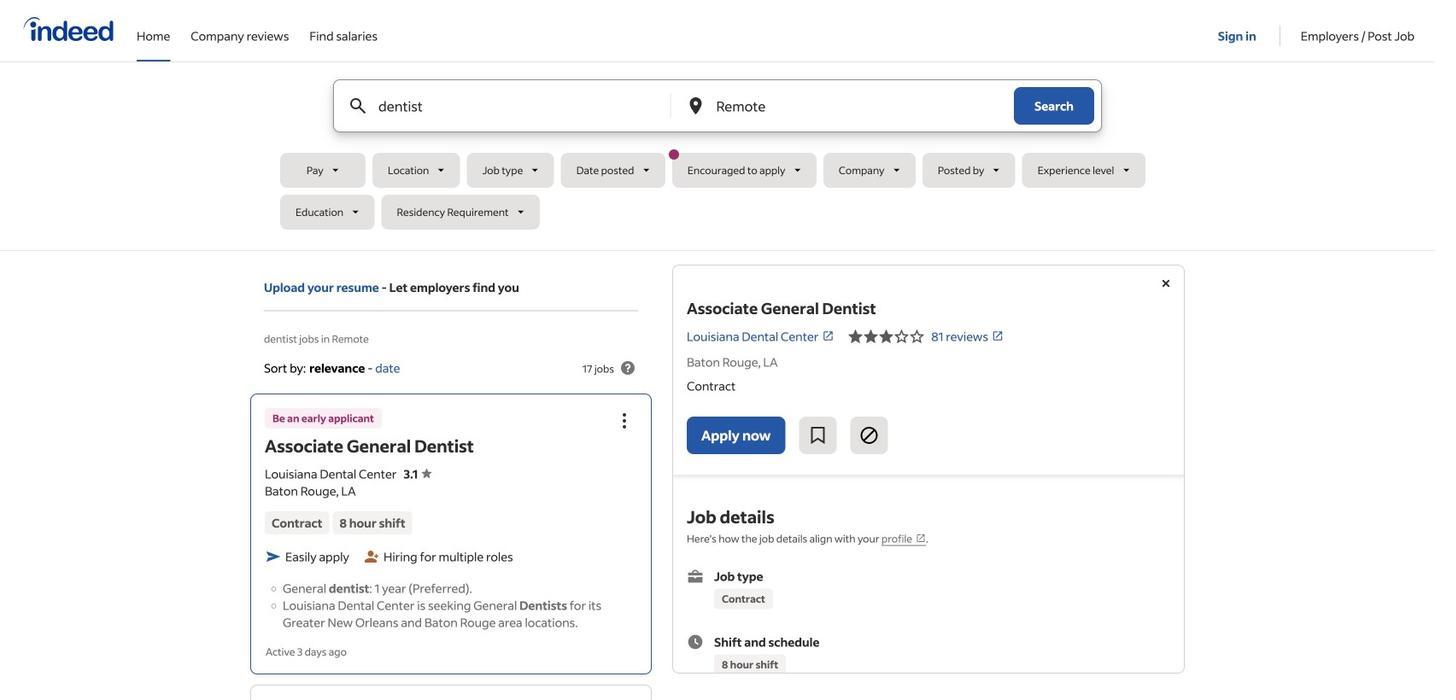 Task type: describe. For each thing, give the bounding box(es) containing it.
save this job image
[[808, 426, 828, 446]]

3.1 out of 5 stars image
[[848, 326, 925, 347]]

close job details image
[[1156, 273, 1177, 294]]

help icon image
[[618, 358, 638, 379]]

job preferences (opens in a new window) image
[[916, 534, 926, 544]]

louisiana dental center (opens in a new tab) image
[[822, 330, 834, 342]]

search: Job title, keywords, or company text field
[[375, 80, 642, 132]]



Task type: vqa. For each thing, say whether or not it's contained in the screenshot.
Mark Anthony Brewing Inc. (opens in a new tab) image
no



Task type: locate. For each thing, give the bounding box(es) containing it.
3.1 out of five stars rating image
[[404, 466, 432, 482]]

Edit location text field
[[713, 80, 980, 132]]

job actions for associate general dentist is collapsed image
[[614, 411, 635, 431]]

3.1 out of 5 stars. link to 81 reviews company ratings (opens in a new tab) image
[[992, 330, 1004, 342]]

None search field
[[280, 79, 1155, 237]]

not interested image
[[859, 426, 880, 446]]



